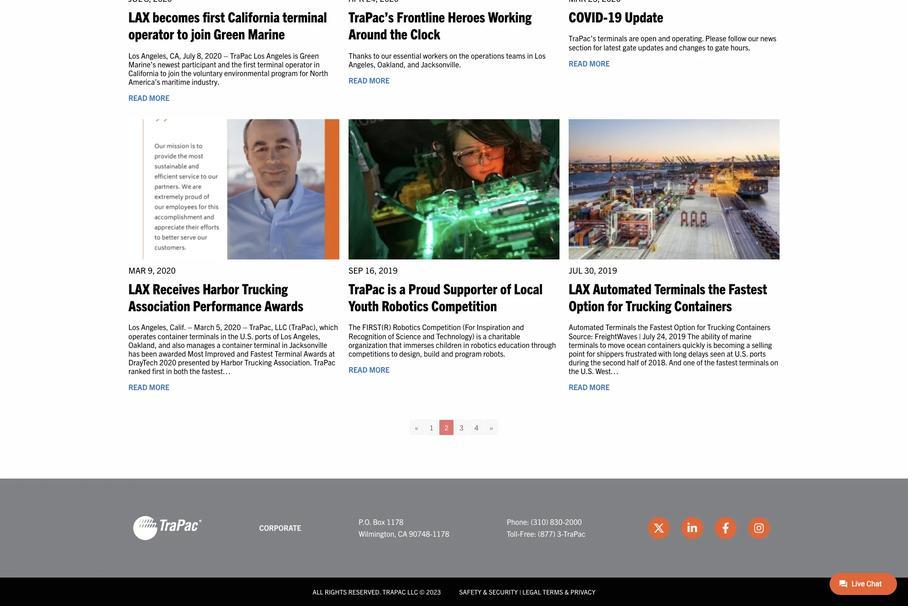 Task type: describe. For each thing, give the bounding box(es) containing it.
read more for trapac's frontline heroes working around the clock
[[349, 76, 390, 85]]

legal
[[523, 588, 542, 597]]

a inside trapac is a proud supporter of local youth robotics competition
[[400, 280, 406, 297]]

and left also in the bottom left of the page
[[159, 340, 171, 350]]

2 gate from the left
[[716, 43, 730, 52]]

to inside automated terminals the fastest option for trucking containers source: freightwaves | july 24, 2019 the ability of marine terminals to move ocean containers quickly is becoming a selling point for shippers frustrated with long delays seen at u.s. ports during the second half of 2018. and one of the fastest terminals on the u.s. west…
[[600, 340, 607, 350]]

for right point
[[587, 349, 596, 358]]

1 link
[[425, 420, 439, 435]]

read more for lax receives harbor trucking association performance awards
[[129, 383, 170, 392]]

of right one
[[697, 358, 703, 367]]

jacksonville
[[289, 340, 328, 350]]

the inside thanks to our essential workers on the operations teams in los angeles, oakland, and jacksonville.
[[459, 51, 470, 60]]

ports inside automated terminals the fastest option for trucking containers source: freightwaves | july 24, 2019 the ability of marine terminals to move ocean containers quickly is becoming a selling point for shippers frustrated with long delays seen at u.s. ports during the second half of 2018. and one of the fastest terminals on the u.s. west…
[[750, 349, 766, 358]]

read for trapac is a proud supporter of local youth robotics competition
[[349, 365, 368, 375]]

2019 for automated
[[599, 265, 618, 276]]

oakland, inside los angeles, calif. – march 5, 2020 – trapac, llc (trapac), which operates container terminals in the u.s. ports of los angeles, oakland, and also manages a container terminal in jacksonville has been awarded most improved and fastest terminal awards at draytech 2020 presented by harbor trucking association. trapac ranked first in both the fastest…
[[129, 340, 157, 350]]

news
[[761, 34, 777, 43]]

organization
[[349, 340, 388, 350]]

covid-
[[569, 7, 608, 25]]

of inside trapac is a proud supporter of local youth robotics competition
[[501, 280, 512, 297]]

all rights reserved. trapac llc © 2023
[[313, 588, 441, 597]]

the inside trapac's frontline heroes working around the clock
[[390, 25, 408, 42]]

been
[[141, 349, 157, 358]]

trapac automated terminal image
[[569, 119, 780, 260]]

first inside "los angeles, ca, july 8, 2020 – trapac los angeles is green marine's newest participant and the first terminal operator in california to join the voluntary environmental program for north america's maritime industry."
[[244, 60, 256, 69]]

in inside "los angeles, ca, july 8, 2020 – trapac los angeles is green marine's newest participant and the first terminal operator in california to join the voluntary environmental program for north america's maritime industry."
[[314, 60, 320, 69]]

of right ability
[[722, 332, 728, 341]]

trapac's frontline heroes working around the clock
[[349, 7, 532, 42]]

marine's
[[129, 60, 156, 69]]

through
[[532, 340, 556, 350]]

delays
[[689, 349, 709, 358]]

toll-
[[507, 530, 520, 539]]

is inside the first(r) robotics competition (for inspiration and recognition of science and technology) is a charitable organization that immerses children in robotics education through competitions to design, build and program robots.
[[477, 332, 482, 341]]

los up terminal
[[281, 332, 292, 341]]

march
[[194, 323, 215, 332]]

is inside trapac is a proud supporter of local youth robotics competition
[[388, 280, 397, 297]]

1 gate from the left
[[623, 43, 637, 52]]

to inside the first(r) robotics competition (for inspiration and recognition of science and technology) is a charitable organization that immerses children in robotics education through competitions to design, build and program robots.
[[392, 349, 398, 358]]

more for lax automated terminals the fastest option for trucking containers
[[590, 383, 610, 392]]

section
[[569, 43, 592, 52]]

one
[[684, 358, 695, 367]]

los inside thanks to our essential workers on the operations teams in los angeles, oakland, and jacksonville.
[[535, 51, 546, 60]]

a inside los angeles, calif. – march 5, 2020 – trapac, llc (trapac), which operates container terminals in the u.s. ports of los angeles, oakland, and also manages a container terminal in jacksonville has been awarded most improved and fastest terminal awards at draytech 2020 presented by harbor trucking association. trapac ranked first in both the fastest…
[[217, 340, 221, 350]]

automated inside automated terminals the fastest option for trucking containers source: freightwaves | july 24, 2019 the ability of marine terminals to move ocean containers quickly is becoming a selling point for shippers frustrated with long delays seen at u.s. ports during the second half of 2018. and one of the fastest terminals on the u.s. west…
[[569, 323, 604, 332]]

0 horizontal spatial –
[[188, 323, 193, 332]]

source:
[[569, 332, 593, 341]]

read more link for trapac's frontline heroes working around the clock
[[349, 76, 390, 85]]

are
[[629, 34, 640, 43]]

all
[[313, 588, 324, 597]]

terminals down selling
[[740, 358, 769, 367]]

los left "angeles"
[[254, 51, 265, 60]]

for inside "los angeles, ca, july 8, 2020 – trapac los angeles is green marine's newest participant and the first terminal operator in california to join the voluntary environmental program for north america's maritime industry."
[[300, 68, 308, 78]]

trapac inside "los angeles, ca, july 8, 2020 – trapac los angeles is green marine's newest participant and the first terminal operator in california to join the voluntary environmental program for north america's maritime industry."
[[230, 51, 252, 60]]

read for lax automated terminals the fastest option for trucking containers
[[569, 383, 588, 392]]

competition inside trapac is a proud supporter of local youth robotics competition
[[432, 297, 497, 314]]

los angeles, calif. – march 5, 2020 – trapac, llc (trapac), which operates container terminals in the u.s. ports of los angeles, oakland, and also manages a container terminal in jacksonville has been awarded most improved and fastest terminal awards at draytech 2020 presented by harbor trucking association. trapac ranked first in both the fastest…
[[129, 323, 338, 376]]

phone: (310) 830-2000 toll-free: (877) 3-trapac
[[507, 518, 586, 539]]

operating.
[[672, 34, 704, 43]]

2020 down also in the bottom left of the page
[[160, 358, 176, 367]]

4 link
[[470, 420, 484, 435]]

read more link for lax becomes first california terminal operator to join green marine
[[129, 93, 170, 103]]

point
[[569, 349, 585, 358]]

covid-19 update article
[[569, 0, 780, 110]]

operator inside "los angeles, ca, july 8, 2020 – trapac los angeles is green marine's newest participant and the first terminal operator in california to join the voluntary environmental program for north america's maritime industry."
[[286, 60, 312, 69]]

trapac's for trapac's terminals are open and operating. please follow our news section for latest gate updates and changes to gate hours.
[[569, 34, 597, 43]]

terminal
[[275, 349, 302, 358]]

inspiration
[[477, 323, 511, 332]]

green inside lax becomes first california terminal operator to join green marine
[[214, 25, 245, 42]]

frontline
[[397, 7, 445, 25]]

mar
[[129, 265, 146, 276]]

box
[[373, 518, 385, 527]]

and right updates
[[666, 43, 678, 52]]

terminals inside automated terminals the fastest option for trucking containers source: freightwaves | july 24, 2019 the ability of marine terminals to move ocean containers quickly is becoming a selling point for shippers frustrated with long delays seen at u.s. ports during the second half of 2018. and one of the fastest terminals on the u.s. west…
[[606, 323, 637, 332]]

reserved.
[[349, 588, 381, 597]]

to inside "los angeles, ca, july 8, 2020 – trapac los angeles is green marine's newest participant and the first terminal operator in california to join the voluntary environmental program for north america's maritime industry."
[[160, 68, 167, 78]]

p.o.
[[359, 518, 372, 527]]

join inside "los angeles, ca, july 8, 2020 – trapac los angeles is green marine's newest participant and the first terminal operator in california to join the voluntary environmental program for north america's maritime industry."
[[168, 68, 180, 78]]

by
[[212, 358, 219, 367]]

harbor inside los angeles, calif. – march 5, 2020 – trapac, llc (trapac), which operates container terminals in the u.s. ports of los angeles, oakland, and also manages a container terminal in jacksonville has been awarded most improved and fastest terminal awards at draytech 2020 presented by harbor trucking association. trapac ranked first in both the fastest…
[[221, 358, 243, 367]]

terminal inside los angeles, calif. – march 5, 2020 – trapac, llc (trapac), which operates container terminals in the u.s. ports of los angeles, oakland, and also manages a container terminal in jacksonville has been awarded most improved and fastest terminal awards at draytech 2020 presented by harbor trucking association. trapac ranked first in both the fastest…
[[254, 340, 280, 350]]

option inside automated terminals the fastest option for trucking containers source: freightwaves | july 24, 2019 the ability of marine terminals to move ocean containers quickly is becoming a selling point for shippers frustrated with long delays seen at u.s. ports during the second half of 2018. and one of the fastest terminals on the u.s. west…
[[675, 323, 696, 332]]

trapac inside los angeles, calif. – march 5, 2020 – trapac, llc (trapac), which operates container terminals in the u.s. ports of los angeles, oakland, and also manages a container terminal in jacksonville has been awarded most improved and fastest terminal awards at draytech 2020 presented by harbor trucking association. trapac ranked first in both the fastest…
[[314, 358, 336, 367]]

competitions
[[349, 349, 390, 358]]

join inside lax becomes first california terminal operator to join green marine
[[191, 25, 211, 42]]

corporate
[[259, 524, 301, 533]]

long
[[674, 349, 687, 358]]

trapac is a proud supporter of local youth robotics competition article
[[349, 119, 560, 400]]

latest
[[604, 43, 622, 52]]

1 vertical spatial u.s.
[[735, 349, 748, 358]]

1 vertical spatial llc
[[408, 588, 418, 597]]

to inside trapac's terminals are open and operating. please follow our news section for latest gate updates and changes to gate hours.
[[708, 43, 714, 52]]

automated inside lax automated terminals the fastest option for trucking containers
[[593, 280, 652, 297]]

ranked
[[129, 367, 151, 376]]

in inside thanks to our essential workers on the operations teams in los angeles, oakland, and jacksonville.
[[528, 51, 533, 60]]

a medal for you image
[[129, 119, 340, 260]]

to inside thanks to our essential workers on the operations teams in los angeles, oakland, and jacksonville.
[[374, 51, 380, 60]]

trapac
[[383, 588, 406, 597]]

ports inside los angeles, calif. – march 5, 2020 – trapac, llc (trapac), which operates container terminals in the u.s. ports of los angeles, oakland, and also manages a container terminal in jacksonville has been awarded most improved and fastest terminal awards at draytech 2020 presented by harbor trucking association. trapac ranked first in both the fastest…
[[255, 332, 271, 341]]

is inside automated terminals the fastest option for trucking containers source: freightwaves | july 24, 2019 the ability of marine terminals to move ocean containers quickly is becoming a selling point for shippers frustrated with long delays seen at u.s. ports during the second half of 2018. and one of the fastest terminals on the u.s. west…
[[707, 340, 712, 350]]

a inside the first(r) robotics competition (for inspiration and recognition of science and technology) is a charitable organization that immerses children in robotics education through competitions to design, build and program robots.
[[483, 332, 487, 341]]

local
[[514, 280, 543, 297]]

of inside the first(r) robotics competition (for inspiration and recognition of science and technology) is a charitable organization that immerses children in robotics education through competitions to design, build and program robots.
[[388, 332, 394, 341]]

u.s. inside los angeles, calif. – march 5, 2020 – trapac, llc (trapac), which operates container terminals in the u.s. ports of los angeles, oakland, and also manages a container terminal in jacksonville has been awarded most improved and fastest terminal awards at draytech 2020 presented by harbor trucking association. trapac ranked first in both the fastest…
[[240, 332, 253, 341]]

2020 right 5,
[[224, 323, 241, 332]]

trapac inside trapac is a proud supporter of local youth robotics competition
[[349, 280, 385, 297]]

lax receives harbor trucking association performance awards
[[129, 280, 304, 314]]

science
[[396, 332, 421, 341]]

industry.
[[192, 77, 220, 86]]

in up the 'improved' at the left bottom of page
[[221, 332, 227, 341]]

during
[[569, 358, 589, 367]]

terminals up during
[[569, 340, 599, 350]]

angeles, inside "los angeles, ca, july 8, 2020 – trapac los angeles is green marine's newest participant and the first terminal operator in california to join the voluntary environmental program for north america's maritime industry."
[[141, 51, 168, 60]]

terminals inside los angeles, calif. – march 5, 2020 – trapac, llc (trapac), which operates container terminals in the u.s. ports of los angeles, oakland, and also manages a container terminal in jacksonville has been awarded most improved and fastest terminal awards at draytech 2020 presented by harbor trucking association. trapac ranked first in both the fastest…
[[190, 332, 219, 341]]

containers inside automated terminals the fastest option for trucking containers source: freightwaves | july 24, 2019 the ability of marine terminals to move ocean containers quickly is becoming a selling point for shippers frustrated with long delays seen at u.s. ports during the second half of 2018. and one of the fastest terminals on the u.s. west…
[[737, 323, 771, 332]]

angeles, down association
[[141, 323, 168, 332]]

terminals inside trapac's terminals are open and operating. please follow our news section for latest gate updates and changes to gate hours.
[[598, 34, 628, 43]]

fastest inside los angeles, calif. – march 5, 2020 – trapac, llc (trapac), which operates container terminals in the u.s. ports of los angeles, oakland, and also manages a container terminal in jacksonville has been awarded most improved and fastest terminal awards at draytech 2020 presented by harbor trucking association. trapac ranked first in both the fastest…
[[251, 349, 273, 358]]

becoming
[[714, 340, 745, 350]]

9,
[[148, 265, 155, 276]]

for up quickly
[[697, 323, 706, 332]]

4
[[475, 424, 479, 432]]

more for lax becomes first california terminal operator to join green marine
[[149, 93, 170, 103]]

19
[[608, 7, 622, 25]]

oakland, inside thanks to our essential workers on the operations teams in los angeles, oakland, and jacksonville.
[[378, 60, 406, 69]]

angeles
[[266, 51, 292, 60]]

jul
[[569, 265, 583, 276]]

read for lax becomes first california terminal operator to join green marine
[[129, 93, 147, 103]]

terminal inside lax becomes first california terminal operator to join green marine
[[283, 7, 327, 25]]

second
[[603, 358, 626, 367]]

west…
[[596, 367, 619, 376]]

(trapac),
[[289, 323, 318, 332]]

teams
[[506, 51, 526, 60]]

supporter
[[444, 280, 498, 297]]

los up has
[[129, 323, 139, 332]]

move
[[608, 340, 625, 350]]

and right open on the top
[[659, 34, 671, 43]]

safety & security | legal terms & privacy
[[460, 588, 596, 597]]

operations
[[471, 51, 505, 60]]

for inside lax automated terminals the fastest option for trucking containers
[[608, 297, 623, 314]]

draytech
[[129, 358, 158, 367]]

lax becomes first california terminal operator to join green marine
[[129, 7, 327, 42]]

terminal inside "los angeles, ca, july 8, 2020 – trapac los angeles is green marine's newest participant and the first terminal operator in california to join the voluntary environmental program for north america's maritime industry."
[[258, 60, 284, 69]]

workers
[[423, 51, 448, 60]]

to inside lax becomes first california terminal operator to join green marine
[[177, 25, 188, 42]]

awarded
[[159, 349, 186, 358]]

north
[[310, 68, 328, 78]]

llc inside los angeles, calif. – march 5, 2020 – trapac, llc (trapac), which operates container terminals in the u.s. ports of los angeles, oakland, and also manages a container terminal in jacksonville has been awarded most improved and fastest terminal awards at draytech 2020 presented by harbor trucking association. trapac ranked first in both the fastest…
[[275, 323, 287, 332]]

trucking inside los angeles, calif. – march 5, 2020 – trapac, llc (trapac), which operates container terminals in the u.s. ports of los angeles, oakland, and also manages a container terminal in jacksonville has been awarded most improved and fastest terminal awards at draytech 2020 presented by harbor trucking association. trapac ranked first in both the fastest…
[[245, 358, 272, 367]]

read for covid-19 update
[[569, 59, 588, 68]]

and inside thanks to our essential workers on the operations teams in los angeles, oakland, and jacksonville.
[[408, 60, 420, 69]]

selling
[[752, 340, 773, 350]]

trapac is a proud supporter of local youth robotics competition
[[349, 280, 543, 314]]

updates
[[639, 43, 664, 52]]

3-
[[558, 530, 564, 539]]

3 link
[[455, 420, 469, 435]]

and right build
[[442, 349, 454, 358]]

is inside "los angeles, ca, july 8, 2020 – trapac los angeles is green marine's newest participant and the first terminal operator in california to join the voluntary environmental program for north america's maritime industry."
[[293, 51, 298, 60]]

on inside automated terminals the fastest option for trucking containers source: freightwaves | july 24, 2019 the ability of marine terminals to move ocean containers quickly is becoming a selling point for shippers frustrated with long delays seen at u.s. ports during the second half of 2018. and one of the fastest terminals on the u.s. west…
[[771, 358, 779, 367]]

p.o. box 1178 wilmington, ca 90748-1178
[[359, 518, 450, 539]]

2 & from the left
[[565, 588, 569, 597]]

maritime
[[162, 77, 190, 86]]

los up america's
[[129, 51, 139, 60]]

around
[[349, 25, 387, 42]]

legal terms & privacy link
[[523, 588, 596, 597]]

ocean
[[627, 340, 646, 350]]

receives
[[153, 280, 200, 297]]

voluntary
[[193, 68, 223, 78]]

2000
[[566, 518, 582, 527]]

america's
[[129, 77, 160, 86]]

the inside automated terminals the fastest option for trucking containers source: freightwaves | july 24, 2019 the ability of marine terminals to move ocean containers quickly is becoming a selling point for shippers frustrated with long delays seen at u.s. ports during the second half of 2018. and one of the fastest terminals on the u.s. west…
[[688, 332, 700, 341]]

and up build
[[423, 332, 435, 341]]

trapac inside phone: (310) 830-2000 toll-free: (877) 3-trapac
[[564, 530, 586, 539]]

lax for lax becomes first california terminal operator to join green marine
[[129, 7, 150, 25]]

calif.
[[170, 323, 186, 332]]

green inside "los angeles, ca, july 8, 2020 – trapac los angeles is green marine's newest participant and the first terminal operator in california to join the voluntary environmental program for north america's maritime industry."
[[300, 51, 319, 60]]

sep
[[349, 265, 363, 276]]

the inside the first(r) robotics competition (for inspiration and recognition of science and technology) is a charitable organization that immerses children in robotics education through competitions to design, build and program robots.
[[349, 323, 361, 332]]

trapac's terminals are open and operating. please follow our news section for latest gate updates and changes to gate hours.
[[569, 34, 777, 52]]

fastest inside automated terminals the fastest option for trucking containers source: freightwaves | july 24, 2019 the ability of marine terminals to move ocean containers quickly is becoming a selling point for shippers frustrated with long delays seen at u.s. ports during the second half of 2018. and one of the fastest terminals on the u.s. west…
[[650, 323, 673, 332]]

2 horizontal spatial –
[[243, 323, 248, 332]]

2023
[[426, 588, 441, 597]]

trucking inside lax receives harbor trucking association performance awards
[[242, 280, 288, 297]]

2020 right 9,
[[157, 265, 176, 276]]

mar 9, 2020
[[129, 265, 176, 276]]



Task type: vqa. For each thing, say whether or not it's contained in the screenshot.
the the within the the trapac's frontline heroes working around the clock
yes



Task type: locate. For each thing, give the bounding box(es) containing it.
read more link down ranked
[[129, 383, 170, 392]]

to left the design,
[[392, 349, 398, 358]]

more inside lax becomes first california terminal operator to join green marine article
[[149, 93, 170, 103]]

read inside trapac's frontline heroes working around the clock article
[[349, 76, 368, 85]]

0 vertical spatial llc
[[275, 323, 287, 332]]

read more down america's
[[129, 93, 170, 103]]

our left news
[[749, 34, 759, 43]]

1 horizontal spatial 2019
[[599, 265, 618, 276]]

1 vertical spatial harbor
[[221, 358, 243, 367]]

1 vertical spatial green
[[300, 51, 319, 60]]

improved
[[205, 349, 235, 358]]

fastest
[[717, 358, 738, 367]]

– right 8,
[[224, 51, 228, 60]]

lax for lax receives harbor trucking association performance awards
[[129, 280, 150, 297]]

containers up selling
[[737, 323, 771, 332]]

working
[[488, 7, 532, 25]]

the inside lax automated terminals the fastest option for trucking containers
[[709, 280, 726, 297]]

0 horizontal spatial container
[[158, 332, 188, 341]]

half
[[628, 358, 639, 367]]

0 vertical spatial operator
[[129, 25, 174, 42]]

lax inside lax automated terminals the fastest option for trucking containers
[[569, 280, 590, 297]]

read down during
[[569, 383, 588, 392]]

8,
[[197, 51, 203, 60]]

angeles, down around
[[349, 60, 376, 69]]

terminals left are
[[598, 34, 628, 43]]

ca
[[398, 530, 408, 539]]

0 horizontal spatial 1178
[[387, 518, 404, 527]]

read more link inside lax becomes first california terminal operator to join green marine article
[[129, 93, 170, 103]]

safety & security link
[[460, 588, 518, 597]]

july inside "los angeles, ca, july 8, 2020 – trapac los angeles is green marine's newest participant and the first terminal operator in california to join the voluntary environmental program for north america's maritime industry."
[[183, 51, 195, 60]]

july left the 24,
[[643, 332, 656, 341]]

2019 right 16,
[[379, 265, 398, 276]]

read more for covid-19 update
[[569, 59, 610, 68]]

1 vertical spatial terminals
[[606, 323, 637, 332]]

0 vertical spatial fastest
[[729, 280, 768, 297]]

competition up (for
[[432, 297, 497, 314]]

llc right trapac,
[[275, 323, 287, 332]]

with
[[659, 349, 672, 358]]

0 vertical spatial option
[[569, 297, 605, 314]]

trucking up trapac,
[[242, 280, 288, 297]]

read more link inside lax receives harbor trucking association performance awards "article"
[[129, 383, 170, 392]]

association
[[129, 297, 190, 314]]

trapac down jacksonville
[[314, 358, 336, 367]]

more down america's
[[149, 93, 170, 103]]

0 horizontal spatial fastest
[[251, 349, 273, 358]]

youth
[[349, 297, 379, 314]]

for inside trapac's terminals are open and operating. please follow our news section for latest gate updates and changes to gate hours.
[[594, 43, 602, 52]]

green
[[214, 25, 245, 42], [300, 51, 319, 60]]

program inside the first(r) robotics competition (for inspiration and recognition of science and technology) is a charitable organization that immerses children in robotics education through competitions to design, build and program robots.
[[455, 349, 482, 358]]

1 vertical spatial our
[[382, 51, 392, 60]]

1 vertical spatial program
[[455, 349, 482, 358]]

1 vertical spatial july
[[643, 332, 656, 341]]

first(r) robotics competition image
[[349, 119, 560, 260]]

2 vertical spatial terminal
[[254, 340, 280, 350]]

more down thanks
[[369, 76, 390, 85]]

first inside los angeles, calif. – march 5, 2020 – trapac, llc (trapac), which operates container terminals in the u.s. ports of los angeles, oakland, and also manages a container terminal in jacksonville has been awarded most improved and fastest terminal awards at draytech 2020 presented by harbor trucking association. trapac ranked first in both the fastest…
[[152, 367, 165, 376]]

first inside lax becomes first california terminal operator to join green marine
[[203, 7, 225, 25]]

proud
[[409, 280, 441, 297]]

lax becomes first california terminal operator to join green marine article
[[129, 0, 340, 110]]

terminals inside lax automated terminals the fastest option for trucking containers
[[655, 280, 706, 297]]

changes
[[680, 43, 706, 52]]

a down 5,
[[217, 340, 221, 350]]

trapac's inside trapac's terminals are open and operating. please follow our news section for latest gate updates and changes to gate hours.
[[569, 34, 597, 43]]

1 horizontal spatial terminals
[[655, 280, 706, 297]]

angeles, up terminal
[[293, 332, 321, 341]]

more down ranked
[[149, 383, 170, 392]]

read more link for trapac is a proud supporter of local youth robotics competition
[[349, 365, 390, 375]]

read more link down competitions
[[349, 365, 390, 375]]

1178 up "ca"
[[387, 518, 404, 527]]

0 vertical spatial robotics
[[382, 297, 429, 314]]

in
[[528, 51, 533, 60], [314, 60, 320, 69], [221, 332, 227, 341], [282, 340, 288, 350], [464, 340, 470, 350], [166, 367, 172, 376]]

robots.
[[484, 349, 506, 358]]

more inside lax receives harbor trucking association performance awards "article"
[[149, 383, 170, 392]]

0 horizontal spatial california
[[129, 68, 159, 78]]

more down latest
[[590, 59, 610, 68]]

0 horizontal spatial ports
[[255, 332, 271, 341]]

container
[[158, 332, 188, 341], [222, 340, 252, 350]]

lax inside lax becomes first california terminal operator to join green marine
[[129, 7, 150, 25]]

ports down marine
[[750, 349, 766, 358]]

rights
[[325, 588, 347, 597]]

0 vertical spatial california
[[228, 7, 280, 25]]

0 vertical spatial green
[[214, 25, 245, 42]]

0 horizontal spatial join
[[168, 68, 180, 78]]

read more link for lax receives harbor trucking association performance awards
[[129, 383, 170, 392]]

the
[[390, 25, 408, 42], [459, 51, 470, 60], [232, 60, 242, 69], [181, 68, 192, 78], [709, 280, 726, 297], [638, 323, 649, 332], [228, 332, 238, 341], [591, 358, 601, 367], [705, 358, 715, 367], [190, 367, 200, 376], [569, 367, 579, 376]]

1 vertical spatial join
[[168, 68, 180, 78]]

0 horizontal spatial july
[[183, 51, 195, 60]]

to right america's
[[160, 68, 167, 78]]

0 vertical spatial automated
[[593, 280, 652, 297]]

0 horizontal spatial containers
[[675, 297, 733, 314]]

0 vertical spatial program
[[271, 68, 298, 78]]

1 horizontal spatial oakland,
[[378, 60, 406, 69]]

to up ca, at left
[[177, 25, 188, 42]]

0 vertical spatial competition
[[432, 297, 497, 314]]

(877)
[[538, 530, 556, 539]]

lax inside lax receives harbor trucking association performance awards
[[129, 280, 150, 297]]

1 vertical spatial oakland,
[[129, 340, 157, 350]]

operator inside lax becomes first california terminal operator to join green marine
[[129, 25, 174, 42]]

trapac's for trapac's frontline heroes working around the clock
[[349, 7, 394, 25]]

lax automated terminals the fastest option for trucking containers
[[569, 280, 768, 314]]

robotics
[[471, 340, 497, 350]]

read more inside lax becomes first california terminal operator to join green marine article
[[129, 93, 170, 103]]

0 vertical spatial harbor
[[203, 280, 239, 297]]

program
[[271, 68, 298, 78], [455, 349, 482, 358]]

1 horizontal spatial ports
[[750, 349, 766, 358]]

in right teams
[[528, 51, 533, 60]]

july
[[183, 51, 195, 60], [643, 332, 656, 341]]

read inside lax automated terminals the fastest option for trucking containers article
[[569, 383, 588, 392]]

0 horizontal spatial on
[[450, 51, 458, 60]]

1 vertical spatial trapac's
[[569, 34, 597, 43]]

1 horizontal spatial trapac's
[[569, 34, 597, 43]]

0 horizontal spatial operator
[[129, 25, 174, 42]]

terminals up 'most'
[[190, 332, 219, 341]]

children
[[436, 340, 462, 350]]

lax left becomes
[[129, 7, 150, 25]]

presented
[[178, 358, 210, 367]]

u.s. down marine
[[735, 349, 748, 358]]

read more inside trapac's frontline heroes working around the clock article
[[349, 76, 390, 85]]

harbor up 5,
[[203, 280, 239, 297]]

our inside trapac's terminals are open and operating. please follow our news section for latest gate updates and changes to gate hours.
[[749, 34, 759, 43]]

»
[[490, 424, 494, 432]]

& right safety
[[483, 588, 488, 597]]

read more down ranked
[[129, 383, 170, 392]]

1 vertical spatial 1178
[[433, 530, 450, 539]]

1 horizontal spatial program
[[455, 349, 482, 358]]

0 horizontal spatial program
[[271, 68, 298, 78]]

education
[[498, 340, 530, 350]]

in up association.
[[282, 340, 288, 350]]

of right half
[[641, 358, 647, 367]]

1 horizontal spatial awards
[[304, 349, 327, 358]]

oakland,
[[378, 60, 406, 69], [129, 340, 157, 350]]

2 vertical spatial first
[[152, 367, 165, 376]]

lax automated terminals the fastest option for trucking containers article
[[569, 119, 780, 400]]

ca,
[[170, 51, 181, 60]]

0 horizontal spatial llc
[[275, 323, 287, 332]]

and right the 'improved' at the left bottom of page
[[237, 349, 249, 358]]

lax for lax automated terminals the fastest option for trucking containers
[[569, 280, 590, 297]]

1 horizontal spatial our
[[749, 34, 759, 43]]

design,
[[400, 349, 422, 358]]

the first(r) robotics competition (for inspiration and recognition of science and technology) is a charitable organization that immerses children in robotics education through competitions to design, build and program robots.
[[349, 323, 556, 358]]

– inside "los angeles, ca, july 8, 2020 – trapac los angeles is green marine's newest participant and the first terminal operator in california to join the voluntary environmental program for north america's maritime industry."
[[224, 51, 228, 60]]

read more link inside 'covid-19 update' article
[[569, 59, 610, 68]]

los
[[129, 51, 139, 60], [254, 51, 265, 60], [535, 51, 546, 60], [129, 323, 139, 332], [281, 332, 292, 341]]

1 vertical spatial ports
[[750, 349, 766, 358]]

angeles,
[[141, 51, 168, 60], [349, 60, 376, 69], [141, 323, 168, 332], [293, 332, 321, 341]]

california inside lax becomes first california terminal operator to join green marine
[[228, 7, 280, 25]]

operates
[[129, 332, 156, 341]]

more for trapac's frontline heroes working around the clock
[[369, 76, 390, 85]]

program down technology)
[[455, 349, 482, 358]]

(310)
[[531, 518, 549, 527]]

most
[[188, 349, 204, 358]]

1 horizontal spatial green
[[300, 51, 319, 60]]

1 horizontal spatial operator
[[286, 60, 312, 69]]

1 horizontal spatial u.s.
[[581, 367, 594, 376]]

read more link for lax automated terminals the fastest option for trucking containers
[[569, 383, 610, 392]]

more for trapac is a proud supporter of local youth robotics competition
[[369, 365, 390, 375]]

1 vertical spatial terminal
[[258, 60, 284, 69]]

1 horizontal spatial july
[[643, 332, 656, 341]]

1 horizontal spatial –
[[224, 51, 228, 60]]

1 horizontal spatial the
[[688, 332, 700, 341]]

at
[[329, 349, 335, 358], [727, 349, 734, 358]]

read more for lax becomes first california terminal operator to join green marine
[[129, 93, 170, 103]]

0 horizontal spatial |
[[520, 588, 521, 597]]

program inside "los angeles, ca, july 8, 2020 – trapac los angeles is green marine's newest participant and the first terminal operator in california to join the voluntary environmental program for north america's maritime industry."
[[271, 68, 298, 78]]

0 horizontal spatial trapac's
[[349, 7, 394, 25]]

trapac's down covid-
[[569, 34, 597, 43]]

fastest inside lax automated terminals the fastest option for trucking containers
[[729, 280, 768, 297]]

0 horizontal spatial terminals
[[606, 323, 637, 332]]

0 vertical spatial trapac's
[[349, 7, 394, 25]]

california
[[228, 7, 280, 25], [129, 68, 159, 78]]

0 vertical spatial u.s.
[[240, 332, 253, 341]]

2
[[445, 424, 449, 432]]

0 horizontal spatial the
[[349, 323, 361, 332]]

0 vertical spatial our
[[749, 34, 759, 43]]

awards inside los angeles, calif. – march 5, 2020 – trapac, llc (trapac), which operates container terminals in the u.s. ports of los angeles, oakland, and also manages a container terminal in jacksonville has been awarded most improved and fastest terminal awards at draytech 2020 presented by harbor trucking association. trapac ranked first in both the fastest…
[[304, 349, 327, 358]]

read more link inside lax automated terminals the fastest option for trucking containers article
[[569, 383, 610, 392]]

more inside 'covid-19 update' article
[[590, 59, 610, 68]]

and left workers
[[408, 60, 420, 69]]

2019 inside automated terminals the fastest option for trucking containers source: freightwaves | july 24, 2019 the ability of marine terminals to move ocean containers quickly is becoming a selling point for shippers frustrated with long delays seen at u.s. ports during the second half of 2018. and one of the fastest terminals on the u.s. west…
[[669, 332, 686, 341]]

24,
[[657, 332, 668, 341]]

open
[[641, 34, 657, 43]]

read more link down west…
[[569, 383, 610, 392]]

is down sep 16, 2019
[[388, 280, 397, 297]]

1 horizontal spatial gate
[[716, 43, 730, 52]]

u.s. right 5,
[[240, 332, 253, 341]]

footer
[[0, 479, 909, 607]]

1 vertical spatial robotics
[[393, 323, 421, 332]]

90748-
[[409, 530, 433, 539]]

©
[[420, 588, 425, 597]]

« link
[[410, 420, 424, 435]]

0 vertical spatial 1178
[[387, 518, 404, 527]]

green up north
[[300, 51, 319, 60]]

trapac down 16,
[[349, 280, 385, 297]]

trucking up the 24,
[[626, 297, 672, 314]]

fastest…
[[202, 367, 231, 376]]

830-
[[550, 518, 566, 527]]

1 vertical spatial california
[[129, 68, 159, 78]]

has
[[129, 349, 140, 358]]

1 horizontal spatial option
[[675, 323, 696, 332]]

charitable
[[489, 332, 521, 341]]

build
[[424, 349, 440, 358]]

automated down jul 30, 2019
[[593, 280, 652, 297]]

first right becomes
[[203, 7, 225, 25]]

0 vertical spatial terminals
[[655, 280, 706, 297]]

0 vertical spatial july
[[183, 51, 195, 60]]

program down "angeles"
[[271, 68, 298, 78]]

in inside the first(r) robotics competition (for inspiration and recognition of science and technology) is a charitable organization that immerses children in robotics education through competitions to design, build and program robots.
[[464, 340, 470, 350]]

2 horizontal spatial fastest
[[729, 280, 768, 297]]

and up education
[[512, 323, 524, 332]]

u.s.
[[240, 332, 253, 341], [735, 349, 748, 358], [581, 367, 594, 376]]

in left both
[[166, 367, 172, 376]]

of inside los angeles, calif. – march 5, 2020 – trapac, llc (trapac), which operates container terminals in the u.s. ports of los angeles, oakland, and also manages a container terminal in jacksonville has been awarded most improved and fastest terminal awards at draytech 2020 presented by harbor trucking association. trapac ranked first in both the fastest…
[[273, 332, 279, 341]]

0 vertical spatial terminal
[[283, 7, 327, 25]]

green up "los angeles, ca, july 8, 2020 – trapac los angeles is green marine's newest participant and the first terminal operator in california to join the voluntary environmental program for north america's maritime industry."
[[214, 25, 245, 42]]

robotics inside the first(r) robotics competition (for inspiration and recognition of science and technology) is a charitable organization that immerses children in robotics education through competitions to design, build and program robots.
[[393, 323, 421, 332]]

trucking inside lax automated terminals the fastest option for trucking containers
[[626, 297, 672, 314]]

0 horizontal spatial gate
[[623, 43, 637, 52]]

0 horizontal spatial our
[[382, 51, 392, 60]]

0 vertical spatial on
[[450, 51, 458, 60]]

los angeles, ca, july 8, 2020 – trapac los angeles is green marine's newest participant and the first terminal operator in california to join the voluntary environmental program for north america's maritime industry.
[[129, 51, 328, 86]]

at inside automated terminals the fastest option for trucking containers source: freightwaves | july 24, 2019 the ability of marine terminals to move ocean containers quickly is becoming a selling point for shippers frustrated with long delays seen at u.s. ports during the second half of 2018. and one of the fastest terminals on the u.s. west…
[[727, 349, 734, 358]]

2 horizontal spatial 2019
[[669, 332, 686, 341]]

0 horizontal spatial oakland,
[[129, 340, 157, 350]]

read inside trapac is a proud supporter of local youth robotics competition article
[[349, 365, 368, 375]]

association.
[[274, 358, 312, 367]]

privacy
[[571, 588, 596, 597]]

read for trapac's frontline heroes working around the clock
[[349, 76, 368, 85]]

1
[[430, 424, 434, 432]]

more for covid-19 update
[[590, 59, 610, 68]]

that
[[389, 340, 402, 350]]

and inside "los angeles, ca, july 8, 2020 – trapac los angeles is green marine's newest participant and the first terminal operator in california to join the voluntary environmental program for north america's maritime industry."
[[218, 60, 230, 69]]

1 vertical spatial first
[[244, 60, 256, 69]]

0 vertical spatial oakland,
[[378, 60, 406, 69]]

trucking up becoming
[[708, 323, 735, 332]]

read more link inside trapac's frontline heroes working around the clock article
[[349, 76, 390, 85]]

lax receives harbor trucking association performance awards article
[[129, 119, 340, 400]]

1 horizontal spatial first
[[203, 7, 225, 25]]

on
[[450, 51, 458, 60], [771, 358, 779, 367]]

read more link down thanks
[[349, 76, 390, 85]]

» link
[[485, 420, 499, 435]]

free:
[[520, 530, 537, 539]]

read more down competitions
[[349, 365, 390, 375]]

| up frustrated
[[640, 332, 641, 341]]

read more link inside trapac is a proud supporter of local youth robotics competition article
[[349, 365, 390, 375]]

read more inside lax receives harbor trucking association performance awards "article"
[[129, 383, 170, 392]]

newest
[[158, 60, 180, 69]]

u.s. left west…
[[581, 367, 594, 376]]

2020
[[205, 51, 222, 60], [157, 265, 176, 276], [224, 323, 241, 332], [160, 358, 176, 367]]

more down west…
[[590, 383, 610, 392]]

read more link down america's
[[129, 93, 170, 103]]

footer containing p.o. box 1178
[[0, 479, 909, 607]]

0 horizontal spatial first
[[152, 367, 165, 376]]

| left 'legal'
[[520, 588, 521, 597]]

in right "angeles"
[[314, 60, 320, 69]]

more inside trapac's frontline heroes working around the clock article
[[369, 76, 390, 85]]

1 horizontal spatial container
[[222, 340, 252, 350]]

containers inside lax automated terminals the fastest option for trucking containers
[[675, 297, 733, 314]]

2019 for is
[[379, 265, 398, 276]]

at inside los angeles, calif. – march 5, 2020 – trapac, llc (trapac), which operates container terminals in the u.s. ports of los angeles, oakland, and also manages a container terminal in jacksonville has been awarded most improved and fastest terminal awards at draytech 2020 presented by harbor trucking association. trapac ranked first in both the fastest…
[[329, 349, 335, 358]]

read down competitions
[[349, 365, 368, 375]]

1 horizontal spatial 1178
[[433, 530, 450, 539]]

1 vertical spatial |
[[520, 588, 521, 597]]

seen
[[711, 349, 726, 358]]

awards right terminal
[[304, 349, 327, 358]]

competition inside the first(r) robotics competition (for inspiration and recognition of science and technology) is a charitable organization that immerses children in robotics education through competitions to design, build and program robots.
[[422, 323, 461, 332]]

oakland, up the draytech
[[129, 340, 157, 350]]

read more inside trapac is a proud supporter of local youth robotics competition article
[[349, 365, 390, 375]]

essential
[[394, 51, 422, 60]]

our inside thanks to our essential workers on the operations teams in los angeles, oakland, and jacksonville.
[[382, 51, 392, 60]]

read more link down section
[[569, 59, 610, 68]]

1 horizontal spatial join
[[191, 25, 211, 42]]

corporate image
[[133, 516, 202, 542]]

read more for trapac is a proud supporter of local youth robotics competition
[[349, 365, 390, 375]]

to left move on the right bottom
[[600, 340, 607, 350]]

trucking inside automated terminals the fastest option for trucking containers source: freightwaves | july 24, 2019 the ability of marine terminals to move ocean containers quickly is becoming a selling point for shippers frustrated with long delays seen at u.s. ports during the second half of 2018. and one of the fastest terminals on the u.s. west…
[[708, 323, 735, 332]]

trapac's frontline heroes working around the clock article
[[349, 0, 560, 110]]

1 vertical spatial operator
[[286, 60, 312, 69]]

2020 inside "los angeles, ca, july 8, 2020 – trapac los angeles is green marine's newest participant and the first terminal operator in california to join the voluntary environmental program for north america's maritime industry."
[[205, 51, 222, 60]]

angeles, inside thanks to our essential workers on the operations teams in los angeles, oakland, and jacksonville.
[[349, 60, 376, 69]]

read more inside lax automated terminals the fastest option for trucking containers article
[[569, 383, 610, 392]]

for left latest
[[594, 43, 602, 52]]

2 vertical spatial fastest
[[251, 349, 273, 358]]

angeles, left ca, at left
[[141, 51, 168, 60]]

0 horizontal spatial option
[[569, 297, 605, 314]]

first(r)
[[362, 323, 391, 332]]

jacksonville.
[[421, 60, 461, 69]]

the left the first(r)
[[349, 323, 361, 332]]

first
[[203, 7, 225, 25], [244, 60, 256, 69], [152, 367, 165, 376]]

0 horizontal spatial awards
[[265, 297, 304, 314]]

container up awarded
[[158, 332, 188, 341]]

containers up ability
[[675, 297, 733, 314]]

robotics up science
[[382, 297, 429, 314]]

trapac's inside trapac's frontline heroes working around the clock
[[349, 7, 394, 25]]

read inside lax receives harbor trucking association performance awards "article"
[[129, 383, 147, 392]]

of up terminal
[[273, 332, 279, 341]]

oakland, right thanks
[[378, 60, 406, 69]]

option
[[569, 297, 605, 314], [675, 323, 696, 332]]

join up 8,
[[191, 25, 211, 42]]

automated up point
[[569, 323, 604, 332]]

1 at from the left
[[329, 349, 335, 358]]

follow
[[729, 34, 747, 43]]

the left ability
[[688, 332, 700, 341]]

0 horizontal spatial 2019
[[379, 265, 398, 276]]

performance
[[193, 297, 262, 314]]

2 at from the left
[[727, 349, 734, 358]]

ability
[[702, 332, 721, 341]]

option inside lax automated terminals the fastest option for trucking containers
[[569, 297, 605, 314]]

0 vertical spatial join
[[191, 25, 211, 42]]

2019 inside trapac is a proud supporter of local youth robotics competition article
[[379, 265, 398, 276]]

california inside "los angeles, ca, july 8, 2020 – trapac los angeles is green marine's newest participant and the first terminal operator in california to join the voluntary environmental program for north america's maritime industry."
[[129, 68, 159, 78]]

2 vertical spatial u.s.
[[581, 367, 594, 376]]

a left proud
[[400, 280, 406, 297]]

– right calif.
[[188, 323, 193, 332]]

read for lax receives harbor trucking association performance awards
[[129, 383, 147, 392]]

1 horizontal spatial california
[[228, 7, 280, 25]]

read more
[[569, 59, 610, 68], [349, 76, 390, 85], [129, 93, 170, 103], [349, 365, 390, 375], [129, 383, 170, 392], [569, 383, 610, 392]]

a inside automated terminals the fastest option for trucking containers source: freightwaves | july 24, 2019 the ability of marine terminals to move ocean containers quickly is becoming a selling point for shippers frustrated with long delays seen at u.s. ports during the second half of 2018. and one of the fastest terminals on the u.s. west…
[[747, 340, 751, 350]]

awards inside lax receives harbor trucking association performance awards
[[265, 297, 304, 314]]

1 vertical spatial option
[[675, 323, 696, 332]]

shippers
[[597, 349, 624, 358]]

& right terms
[[565, 588, 569, 597]]

phone:
[[507, 518, 529, 527]]

for
[[594, 43, 602, 52], [300, 68, 308, 78], [608, 297, 623, 314], [697, 323, 706, 332], [587, 349, 596, 358]]

16,
[[365, 265, 377, 276]]

read more link for covid-19 update
[[569, 59, 610, 68]]

1 & from the left
[[483, 588, 488, 597]]

los right teams
[[535, 51, 546, 60]]

environmental
[[224, 68, 270, 78]]

read inside 'covid-19 update' article
[[569, 59, 588, 68]]

read more for lax automated terminals the fastest option for trucking containers
[[569, 383, 610, 392]]

to right thanks
[[374, 51, 380, 60]]

gate left hours.
[[716, 43, 730, 52]]

1 horizontal spatial |
[[640, 332, 641, 341]]

on inside thanks to our essential workers on the operations teams in los angeles, oakland, and jacksonville.
[[450, 51, 458, 60]]

0 horizontal spatial u.s.
[[240, 332, 253, 341]]

fastest
[[729, 280, 768, 297], [650, 323, 673, 332], [251, 349, 273, 358]]

more for lax receives harbor trucking association performance awards
[[149, 383, 170, 392]]

0 vertical spatial containers
[[675, 297, 733, 314]]

2 horizontal spatial first
[[244, 60, 256, 69]]

our
[[749, 34, 759, 43], [382, 51, 392, 60]]

llc
[[275, 323, 287, 332], [408, 588, 418, 597]]

1 vertical spatial automated
[[569, 323, 604, 332]]

trapac,
[[249, 323, 273, 332]]

– left trapac,
[[243, 323, 248, 332]]

0 vertical spatial ports
[[255, 332, 271, 341]]

read down america's
[[129, 93, 147, 103]]

marine
[[730, 332, 752, 341]]

1 horizontal spatial containers
[[737, 323, 771, 332]]

read down ranked
[[129, 383, 147, 392]]

1178 right "ca"
[[433, 530, 450, 539]]

| inside automated terminals the fastest option for trucking containers source: freightwaves | july 24, 2019 the ability of marine terminals to move ocean containers quickly is becoming a selling point for shippers frustrated with long delays seen at u.s. ports during the second half of 2018. and one of the fastest terminals on the u.s. west…
[[640, 332, 641, 341]]

read down thanks
[[349, 76, 368, 85]]

1 horizontal spatial fastest
[[650, 323, 673, 332]]

read down section
[[569, 59, 588, 68]]

1 vertical spatial awards
[[304, 349, 327, 358]]

gate right latest
[[623, 43, 637, 52]]

july inside automated terminals the fastest option for trucking containers source: freightwaves | july 24, 2019 the ability of marine terminals to move ocean containers quickly is becoming a selling point for shippers frustrated with long delays seen at u.s. ports during the second half of 2018. and one of the fastest terminals on the u.s. west…
[[643, 332, 656, 341]]

robotics inside trapac is a proud supporter of local youth robotics competition
[[382, 297, 429, 314]]

harbor inside lax receives harbor trucking association performance awards
[[203, 280, 239, 297]]

more inside lax automated terminals the fastest option for trucking containers article
[[590, 383, 610, 392]]

is right (for
[[477, 332, 482, 341]]



